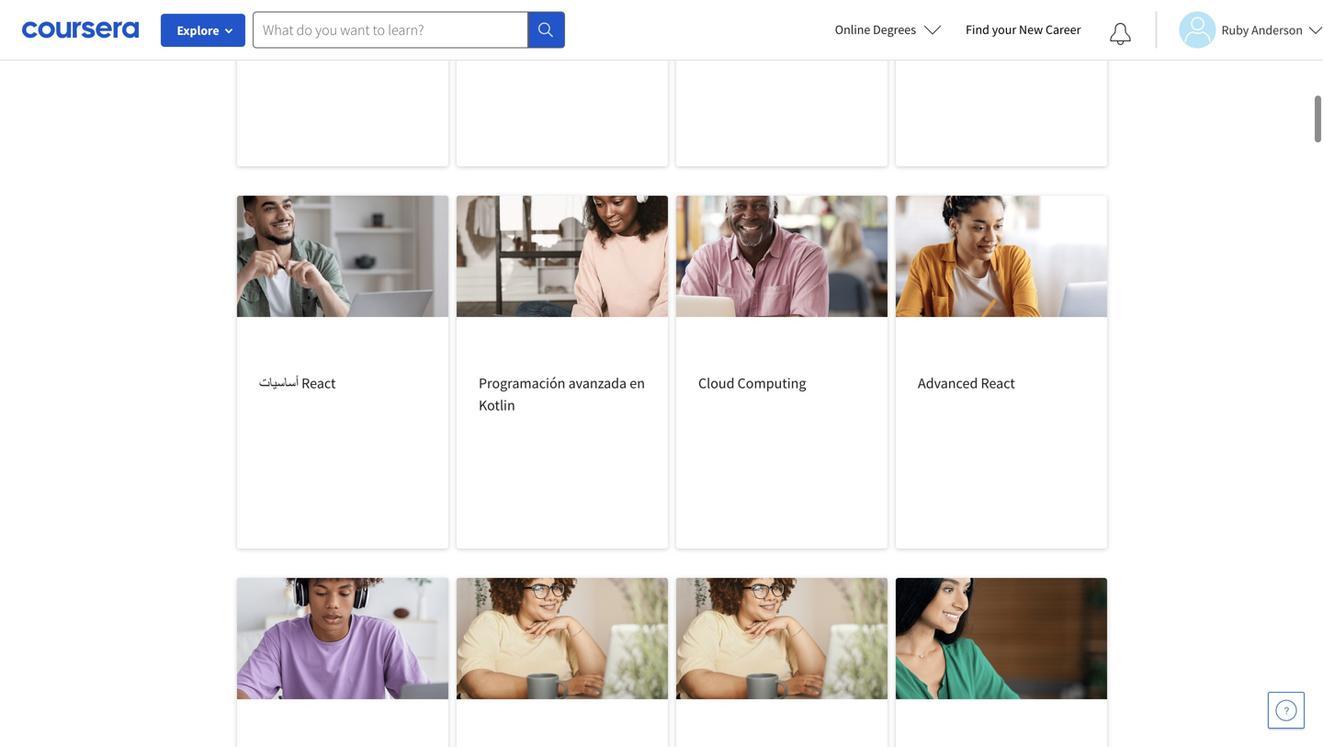 Task type: describe. For each thing, give the bounding box(es) containing it.
explore button
[[161, 14, 245, 47]]

advanced
[[918, 374, 978, 392]]

avanzada
[[568, 374, 627, 392]]

programming with javascript
[[918, 0, 1032, 32]]

programming with javascript link
[[896, 0, 1107, 166]]

online
[[835, 21, 871, 38]]

find
[[966, 21, 990, 38]]

de
[[543, 0, 559, 10]]

programación avanzada en kotlin
[[479, 374, 645, 414]]

modelado de datos avanzado
[[479, 0, 596, 32]]

online degrees button
[[820, 9, 957, 50]]

introduction to back-end development
[[259, 0, 413, 32]]

your
[[992, 21, 1017, 38]]

en
[[630, 374, 645, 392]]

find your new career
[[966, 21, 1081, 38]]

datos
[[562, 0, 596, 10]]

show notifications image
[[1110, 23, 1132, 45]]

ruby anderson button
[[1156, 11, 1323, 48]]

javascript
[[918, 14, 983, 32]]

find your new career link
[[957, 18, 1090, 41]]

What do you want to learn? text field
[[253, 11, 528, 48]]

help center image
[[1276, 699, 1298, 721]]

anderson
[[1252, 22, 1303, 38]]

kotlin
[[479, 396, 515, 414]]

advanced react
[[918, 374, 1015, 392]]

development
[[259, 14, 342, 32]]

introduction to back-end development link
[[237, 0, 448, 166]]

ruby anderson
[[1222, 22, 1303, 38]]

أساسيات
[[259, 374, 299, 392]]

programming
[[918, 0, 1002, 10]]

to
[[339, 0, 352, 10]]



Task type: locate. For each thing, give the bounding box(es) containing it.
new
[[1019, 21, 1043, 38]]

أساسيات react
[[259, 374, 336, 392]]

introduction
[[259, 0, 336, 10]]

cloud
[[698, 374, 735, 392]]

online degrees
[[835, 21, 916, 38]]

1 react from the left
[[302, 374, 336, 392]]

react
[[302, 374, 336, 392], [981, 374, 1015, 392]]

explore
[[177, 22, 219, 39]]

react for أساسيات react
[[302, 374, 336, 392]]

degrees
[[873, 21, 916, 38]]

ruby
[[1222, 22, 1249, 38]]

coursera image
[[22, 15, 139, 44]]

avanzado
[[479, 14, 538, 32]]

modelado
[[479, 0, 540, 10]]

career
[[1046, 21, 1081, 38]]

back-
[[355, 0, 389, 10]]

modelado de datos avanzado link
[[457, 0, 668, 166]]

None search field
[[253, 11, 565, 48]]

programación avanzada en kotlin link
[[457, 196, 668, 549]]

1 horizontal spatial react
[[981, 374, 1015, 392]]

programación
[[479, 374, 566, 392]]

react right advanced at the bottom
[[981, 374, 1015, 392]]

react for advanced react
[[981, 374, 1015, 392]]

cloud computing link
[[676, 196, 888, 549]]

end
[[389, 0, 413, 10]]

computing
[[738, 374, 806, 392]]

react right أساسيات
[[302, 374, 336, 392]]

0 horizontal spatial react
[[302, 374, 336, 392]]

أساسيات react link
[[237, 196, 448, 549]]

2 react from the left
[[981, 374, 1015, 392]]

with
[[1005, 0, 1032, 10]]

advanced react link
[[896, 196, 1107, 549]]

cloud computing
[[698, 374, 806, 392]]



Task type: vqa. For each thing, say whether or not it's contained in the screenshot.
the left 'React'
yes



